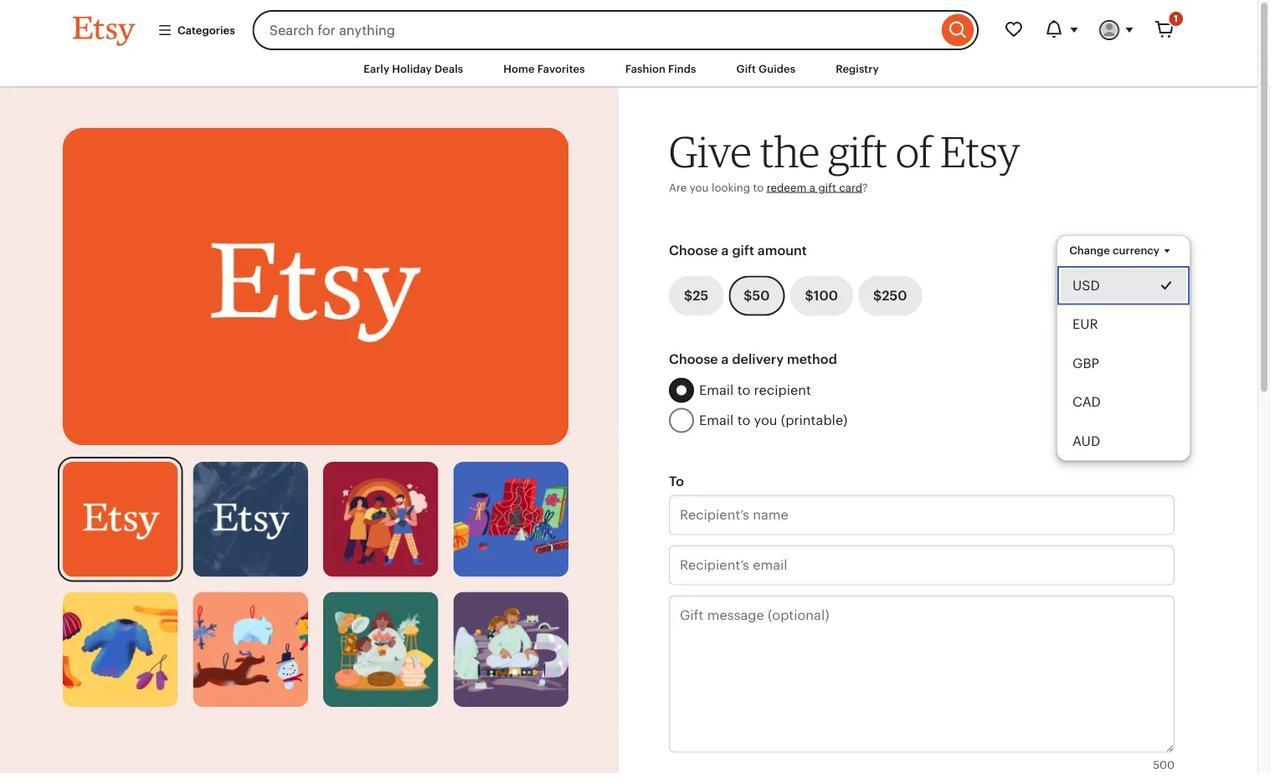 Task type: locate. For each thing, give the bounding box(es) containing it.
choose for choose a delivery method
[[669, 352, 718, 367]]

a
[[810, 181, 816, 194], [722, 243, 729, 258], [722, 352, 729, 367]]

to down 'choose a delivery method'
[[738, 383, 751, 398]]

0 vertical spatial etsy logo on an orange background image
[[63, 128, 569, 446]]

you
[[690, 181, 709, 194], [754, 413, 778, 428]]

choose up the $25
[[669, 243, 718, 258]]

0 vertical spatial you
[[690, 181, 709, 194]]

$100
[[805, 288, 838, 304]]

deals
[[435, 62, 463, 75]]

method
[[787, 352, 837, 367]]

etsy logo on an orange background image
[[63, 128, 569, 446], [63, 462, 178, 577]]

usd
[[1073, 278, 1101, 293]]

aud button
[[1058, 422, 1190, 461]]

gift for amount
[[732, 243, 755, 258]]

menu bar
[[43, 50, 1215, 88]]

None search field
[[253, 10, 979, 50]]

1 choose from the top
[[669, 243, 718, 258]]

email for email to recipient
[[699, 383, 734, 398]]

0 vertical spatial a
[[810, 181, 816, 194]]

Recipient's email email field
[[669, 546, 1175, 586]]

menu
[[1057, 236, 1191, 462]]

home favorites
[[504, 62, 585, 75]]

gift left amount
[[732, 243, 755, 258]]

looking
[[712, 181, 750, 194]]

1 vertical spatial a
[[722, 243, 729, 258]]

1 vertical spatial gift
[[819, 181, 836, 194]]

fashion finds link
[[613, 54, 709, 84]]

gift left card
[[819, 181, 836, 194]]

1 vertical spatial choose
[[669, 352, 718, 367]]

choose a delivery method
[[669, 352, 837, 367]]

0 vertical spatial to
[[753, 181, 764, 194]]

gift for of
[[829, 126, 888, 178]]

Search for anything text field
[[253, 10, 938, 50]]

early holiday deals link
[[351, 54, 476, 84]]

0 vertical spatial choose
[[669, 243, 718, 258]]

guides
[[759, 62, 796, 75]]

Gift message (optional) text field
[[669, 596, 1175, 753]]

gift
[[829, 126, 888, 178], [819, 181, 836, 194], [732, 243, 755, 258]]

0 vertical spatial email
[[699, 383, 734, 398]]

$250
[[874, 288, 907, 304]]

a left delivery on the right top of page
[[722, 352, 729, 367]]

1 vertical spatial etsy logo on an orange background image
[[63, 462, 178, 577]]

illustration of a child giving an adult a pot of flowers, surrounded by cozy furniture and plants, on a green background image
[[323, 592, 438, 707]]

0 horizontal spatial you
[[690, 181, 709, 194]]

to
[[753, 181, 764, 194], [738, 383, 751, 398], [738, 413, 751, 428]]

1 vertical spatial to
[[738, 383, 751, 398]]

you down email to recipient
[[754, 413, 778, 428]]

gift
[[737, 62, 756, 75]]

to right looking
[[753, 181, 764, 194]]

none search field inside categories "banner"
[[253, 10, 979, 50]]

2 email from the top
[[699, 413, 734, 428]]

email
[[699, 383, 734, 398], [699, 413, 734, 428]]

fashion finds
[[625, 62, 696, 75]]

illustration of presents wrapped with wrapping paper and ribbons on a blue background image
[[454, 462, 569, 577]]

illustration of a sweater, hat, scarf, socks, and gloves on a yellow background image
[[63, 592, 178, 707]]

email down 'choose a delivery method'
[[699, 383, 734, 398]]

email down email to recipient
[[699, 413, 734, 428]]

give
[[669, 126, 752, 178]]

of
[[896, 126, 932, 178]]

illustration of assorted holiday ornaments on a light orange background image
[[193, 592, 308, 707]]

2 vertical spatial gift
[[732, 243, 755, 258]]

a right the redeem
[[810, 181, 816, 194]]

usd button
[[1058, 267, 1190, 306]]

1 vertical spatial email
[[699, 413, 734, 428]]

1 email from the top
[[699, 383, 734, 398]]

email for email to you (printable)
[[699, 413, 734, 428]]

to down email to recipient
[[738, 413, 751, 428]]

amount
[[758, 243, 807, 258]]

gift up card
[[829, 126, 888, 178]]

email to recipient
[[699, 383, 811, 398]]

2 vertical spatial to
[[738, 413, 751, 428]]

card
[[839, 181, 863, 194]]

redeem a gift card link
[[767, 181, 863, 194]]

change
[[1070, 244, 1110, 257]]

2 vertical spatial a
[[722, 352, 729, 367]]

1 vertical spatial you
[[754, 413, 778, 428]]

a left amount
[[722, 243, 729, 258]]

categories
[[178, 24, 235, 36]]

gbp
[[1073, 356, 1100, 371]]

etsy logo on a dark blue background image
[[193, 462, 308, 577]]

currency
[[1113, 244, 1160, 257]]

etsy
[[941, 126, 1021, 178]]

500
[[1153, 760, 1175, 772]]

choose
[[669, 243, 718, 258], [669, 352, 718, 367]]

recipient
[[754, 383, 811, 398]]

early
[[364, 62, 390, 75]]

2 choose from the top
[[669, 352, 718, 367]]

choose down the $25
[[669, 352, 718, 367]]

you right are
[[690, 181, 709, 194]]

choose for choose a gift amount
[[669, 243, 718, 258]]

delivery
[[732, 352, 784, 367]]

0 vertical spatial gift
[[829, 126, 888, 178]]



Task type: vqa. For each thing, say whether or not it's contained in the screenshot.
first |
no



Task type: describe. For each thing, give the bounding box(es) containing it.
choose a gift amount
[[669, 243, 807, 258]]

to
[[669, 474, 684, 489]]

to inside give the gift of etsy are you looking to redeem a gift card ?
[[753, 181, 764, 194]]

redeem
[[767, 181, 807, 194]]

a for choose a delivery method
[[722, 352, 729, 367]]

menu containing usd
[[1057, 236, 1191, 462]]

Recipient's name text field
[[669, 495, 1175, 536]]

early holiday deals
[[364, 62, 463, 75]]

to for recipient
[[738, 383, 751, 398]]

to for you
[[738, 413, 751, 428]]

2 etsy logo on an orange background image from the top
[[63, 462, 178, 577]]

registry
[[836, 62, 879, 75]]

1 horizontal spatial you
[[754, 413, 778, 428]]

menu bar containing early holiday deals
[[43, 50, 1215, 88]]

give the gift of etsy are you looking to redeem a gift card ?
[[669, 126, 1021, 194]]

aud
[[1073, 434, 1101, 449]]

home favorites link
[[491, 54, 598, 84]]

gift guides
[[737, 62, 796, 75]]

cad
[[1073, 395, 1101, 410]]

categories button
[[145, 15, 248, 45]]

eur
[[1073, 317, 1099, 332]]

$25
[[684, 288, 709, 304]]

change currency button
[[1057, 236, 1188, 266]]

eur button
[[1058, 306, 1190, 344]]

holiday
[[392, 62, 432, 75]]

1
[[1174, 13, 1178, 24]]

a for choose a gift amount
[[722, 243, 729, 258]]

?
[[863, 181, 868, 194]]

gbp button
[[1058, 344, 1190, 383]]

fashion
[[625, 62, 666, 75]]

home
[[504, 62, 535, 75]]

gift guides link
[[724, 54, 808, 84]]

$50
[[744, 288, 770, 304]]

illustration of a child and an adult playing with a toy train set, on a dark purple background image
[[454, 592, 569, 707]]

favorites
[[537, 62, 585, 75]]

the
[[760, 126, 820, 178]]

(printable)
[[781, 413, 848, 428]]

finds
[[668, 62, 696, 75]]

email to you (printable)
[[699, 413, 848, 428]]

1 etsy logo on an orange background image from the top
[[63, 128, 569, 446]]

cad button
[[1058, 383, 1190, 422]]

a inside give the gift of etsy are you looking to redeem a gift card ?
[[810, 181, 816, 194]]

change currency
[[1070, 244, 1160, 257]]

illustration of three etsy sellers standing in front of a rainbow on a dark red background image
[[323, 462, 438, 577]]

categories banner
[[43, 0, 1215, 50]]

registry link
[[823, 54, 892, 84]]

you inside give the gift of etsy are you looking to redeem a gift card ?
[[690, 181, 709, 194]]

are
[[669, 181, 687, 194]]

1 link
[[1145, 10, 1185, 50]]



